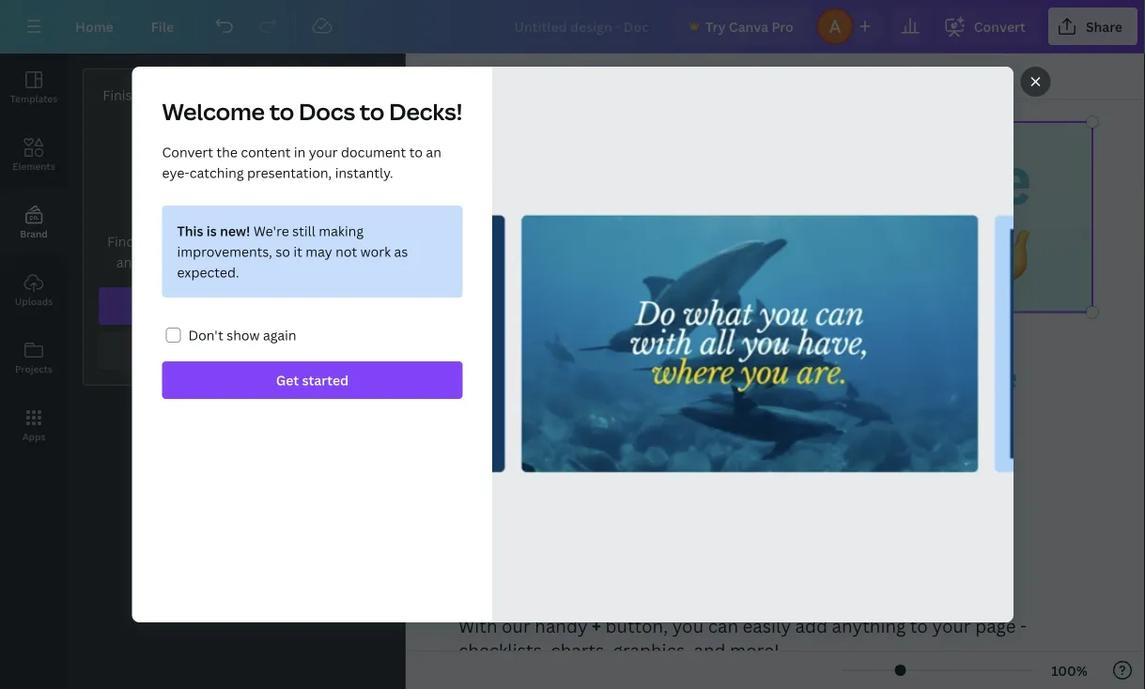 Task type: vqa. For each thing, say whether or not it's contained in the screenshot.
email
no



Task type: locate. For each thing, give the bounding box(es) containing it.
try canva pro
[[706, 17, 794, 35], [204, 298, 292, 315]]

button
[[644, 558, 741, 599]]

you right have in the bottom right of the page
[[835, 357, 888, 398]]

1 horizontal spatial +
[[622, 558, 637, 599]]

projects button
[[0, 324, 68, 392]]

main menu bar
[[0, 0, 1146, 54]]

0 horizontal spatial pro
[[270, 298, 292, 315]]

catching
[[190, 164, 244, 182]]

a warm welcome
[[491, 133, 1032, 225]]

1 horizontal spatial convert
[[975, 17, 1026, 35]]

and
[[304, 86, 328, 104], [116, 253, 140, 271], [694, 639, 726, 663]]

convert for convert
[[975, 17, 1026, 35]]

1 vertical spatial we're
[[459, 357, 538, 398]]

docs inside text box
[[789, 204, 948, 295]]

1 vertical spatial kit
[[287, 343, 305, 360]]

with our handy +
[[459, 615, 602, 639]]

the inside convert the content in your document to an eye-catching presentation, instantly.
[[217, 143, 238, 161]]

try for bottommost try canva pro button
[[204, 298, 224, 315]]

0 vertical spatial docs
[[299, 96, 355, 127]]

0 vertical spatial we're
[[254, 222, 289, 240]]

the up handy
[[568, 558, 616, 599]]

1 vertical spatial pro
[[270, 298, 292, 315]]

Design title text field
[[499, 8, 666, 45]]

templates
[[10, 92, 57, 105], [204, 107, 269, 125]]

the
[[217, 143, 238, 161], [568, 558, 616, 599]]

we
[[628, 487, 651, 511]]

document
[[341, 143, 406, 161]]

convert inside convert the content in your document to an eye-catching presentation, instantly.
[[162, 143, 213, 161]]

try
[[706, 17, 726, 35], [204, 298, 224, 315]]

this is new!
[[177, 222, 250, 240]]

have
[[760, 357, 828, 398]]

hope
[[459, 393, 531, 434]]

and down the find
[[116, 253, 140, 271]]

improvements,
[[177, 243, 272, 261]]

1 horizontal spatial the
[[568, 558, 616, 599]]

0 vertical spatial and
[[304, 86, 328, 104]]

up
[[190, 86, 207, 104], [193, 343, 209, 360]]

1 vertical spatial in
[[289, 233, 301, 251]]

0 horizontal spatial add
[[192, 253, 216, 271]]

finish
[[103, 86, 140, 104]]

templates up elements button
[[10, 92, 57, 105]]

so
[[276, 243, 290, 261]]

get started button
[[162, 362, 463, 400]]

1 horizontal spatial templates
[[204, 107, 269, 125]]

and down can on the right
[[694, 639, 726, 663]]

1 vertical spatial and
[[116, 253, 140, 271]]

page
[[976, 615, 1017, 639]]

templates up content
[[204, 107, 269, 125]]

six
[[532, 487, 553, 511]]

1 vertical spatial the
[[568, 558, 616, 599]]

warm
[[552, 133, 730, 225]]

canva
[[729, 17, 769, 35], [574, 204, 774, 295], [227, 298, 267, 315], [763, 393, 852, 434]]

convert inside button
[[975, 17, 1026, 35]]

0 vertical spatial in
[[294, 143, 306, 161]]

0 vertical spatial pro
[[772, 17, 794, 35]]

0 vertical spatial templates
[[10, 92, 57, 105]]

1 vertical spatial try canva pro
[[204, 298, 292, 315]]

0 horizontal spatial the
[[217, 143, 238, 161]]

uploads button
[[0, 257, 68, 324]]

1.
[[459, 558, 482, 599]]

1 vertical spatial docs
[[789, 204, 948, 295]]

0 horizontal spatial convert
[[162, 143, 213, 161]]

them
[[220, 253, 253, 271]]

docs for to
[[299, 96, 355, 127]]

0 vertical spatial +
[[622, 558, 637, 599]]

in left one
[[289, 233, 301, 251]]

none text field containing a warm welcome
[[406, 100, 1146, 690]]

up inside set up your brand kit button
[[193, 343, 209, 360]]

0 vertical spatial try canva pro
[[706, 17, 794, 35]]

we're inside we're still making improvements, so it may not work as expected.
[[254, 222, 289, 240]]

setting
[[143, 86, 187, 104]]

1 horizontal spatial try canva pro
[[706, 17, 794, 35]]

1 horizontal spatial we're
[[459, 357, 538, 398]]

and up convert the content in your document to an eye-catching presentation, instantly.
[[304, 86, 328, 104]]

we're inside the we're very excited to have you here! we hope you enjoy using canva to create beautiful documents.
[[459, 357, 538, 398]]

find
[[107, 233, 135, 251]]

making
[[319, 222, 364, 240]]

+ up 'charts,' at the bottom of the page
[[592, 615, 602, 639]]

we're still making improvements, so it may not work as expected.
[[177, 222, 408, 282]]

show
[[227, 327, 260, 345]]

we're
[[254, 222, 289, 240], [459, 357, 538, 398]]

all
[[138, 233, 153, 251]]

0 horizontal spatial and
[[116, 253, 140, 271]]

0 horizontal spatial templates
[[10, 92, 57, 105]]

1 horizontal spatial docs
[[789, 204, 948, 295]]

graphics,
[[614, 639, 690, 663]]

add inside button, you can easily add anything to your page - checklists, charts, graphics, and more!
[[796, 615, 828, 639]]

you right hope
[[538, 393, 590, 434]]

kit up "get"
[[287, 343, 305, 360]]

docs
[[299, 96, 355, 127], [789, 204, 948, 295]]

content
[[241, 143, 291, 161]]

up right setting
[[190, 86, 207, 104]]

assets
[[246, 233, 286, 251]]

convert
[[975, 17, 1026, 35], [162, 143, 213, 161]]

+
[[622, 558, 637, 599], [592, 615, 602, 639]]

1 vertical spatial up
[[193, 343, 209, 360]]

1 vertical spatial templates
[[204, 107, 269, 125]]

None text field
[[406, 100, 1146, 690]]

0 horizontal spatial try canva pro button
[[99, 288, 374, 325]]

1 horizontal spatial and
[[304, 86, 328, 104]]

1 horizontal spatial pro
[[772, 17, 794, 35]]

started
[[302, 372, 349, 390]]

your inside button
[[212, 343, 242, 360]]

brand
[[205, 233, 243, 251]]

kit up content
[[284, 86, 301, 104]]

we're up beautiful
[[459, 357, 538, 398]]

and inside finish setting up your brand kit and brand templates
[[304, 86, 328, 104]]

2 horizontal spatial you
[[835, 357, 888, 398]]

quickly
[[144, 253, 189, 271]]

your
[[210, 86, 239, 104], [309, 143, 338, 161], [173, 233, 202, 251], [273, 253, 302, 271], [212, 343, 242, 360], [933, 615, 972, 639]]

you left can on the right
[[673, 615, 704, 639]]

your inside convert the content in your document to an eye-catching presentation, instantly.
[[309, 143, 338, 161]]

up right set
[[193, 343, 209, 360]]

very
[[545, 357, 608, 398]]

1 horizontal spatial you
[[673, 615, 704, 639]]

the up catching
[[217, 143, 238, 161]]

to
[[270, 96, 294, 127], [360, 96, 385, 127], [410, 143, 423, 161], [491, 204, 559, 295], [256, 253, 270, 271], [724, 357, 754, 398], [858, 393, 888, 434], [911, 615, 929, 639]]

here!
[[894, 357, 967, 398]]

2 horizontal spatial and
[[694, 639, 726, 663]]

1 vertical spatial convert
[[162, 143, 213, 161]]

side panel tab list
[[0, 54, 68, 460]]

we're up so
[[254, 222, 289, 240]]

1 horizontal spatial add
[[796, 615, 828, 639]]

0 vertical spatial the
[[217, 143, 238, 161]]

0 horizontal spatial we're
[[254, 222, 289, 240]]

0 horizontal spatial +
[[592, 615, 602, 639]]

0 horizontal spatial try canva pro
[[204, 298, 292, 315]]

as
[[394, 243, 408, 261]]

design
[[450, 67, 492, 85]]

try canva pro button inside main menu bar
[[674, 8, 809, 45]]

love:
[[747, 487, 786, 511]]

again
[[263, 327, 297, 345]]

1 vertical spatial +
[[592, 615, 602, 639]]

elements button
[[0, 121, 68, 189]]

0 horizontal spatial try
[[204, 298, 224, 315]]

edit design button
[[414, 61, 500, 91]]

0 vertical spatial convert
[[975, 17, 1026, 35]]

up inside finish setting up your brand kit and brand templates
[[190, 86, 207, 104]]

0 horizontal spatial docs
[[299, 96, 355, 127]]

1 horizontal spatial try
[[706, 17, 726, 35]]

add right easily
[[796, 615, 828, 639]]

you
[[835, 357, 888, 398], [538, 393, 590, 434], [673, 615, 704, 639]]

your inside finish setting up your brand kit and brand templates
[[210, 86, 239, 104]]

0 vertical spatial try canva pro button
[[674, 8, 809, 45]]

canva inside the we're very excited to have you here! we hope you enjoy using canva to create beautiful documents.
[[763, 393, 852, 434]]

0 vertical spatial try
[[706, 17, 726, 35]]

try for try canva pro button in main menu bar
[[706, 17, 726, 35]]

1 vertical spatial add
[[796, 615, 828, 639]]

1 horizontal spatial try canva pro button
[[674, 8, 809, 45]]

add down brand
[[192, 253, 216, 271]]

expected.
[[177, 264, 239, 282]]

1 vertical spatial try
[[204, 298, 224, 315]]

don't
[[188, 327, 224, 345]]

charts,
[[551, 639, 609, 663]]

of
[[156, 233, 169, 251]]

in up presentation,
[[294, 143, 306, 161]]

our
[[502, 615, 531, 639]]

0 vertical spatial add
[[192, 253, 216, 271]]

get
[[276, 372, 299, 390]]

+ up button, on the right of the page
[[622, 558, 637, 599]]

0 vertical spatial up
[[190, 86, 207, 104]]

0 vertical spatial kit
[[284, 86, 301, 104]]

templates inside finish setting up your brand kit and brand templates
[[204, 107, 269, 125]]

2 vertical spatial and
[[694, 639, 726, 663]]

try inside main menu bar
[[706, 17, 726, 35]]

edit design
[[421, 67, 492, 85]]

with
[[459, 615, 498, 639]]

in
[[294, 143, 306, 161], [289, 233, 301, 251]]



Task type: describe. For each thing, give the bounding box(es) containing it.
templates inside button
[[10, 92, 57, 105]]

using
[[682, 393, 757, 434]]

finish setting up your brand kit and brand templates
[[103, 86, 370, 125]]

designs.
[[305, 253, 356, 271]]

docs for canva
[[789, 204, 948, 295]]

brand button
[[0, 189, 68, 257]]

+ for the
[[622, 558, 637, 599]]

get started
[[276, 372, 349, 390]]

in inside find all of your brand assets in one place and quickly add them to your designs.
[[289, 233, 301, 251]]

canva inside main menu bar
[[729, 17, 769, 35]]

add inside find all of your brand assets in one place and quickly add them to your designs.
[[192, 253, 216, 271]]

set up your brand kit button
[[99, 333, 374, 370]]

templates button
[[0, 54, 68, 121]]

one
[[304, 233, 328, 251]]

enjoy
[[597, 393, 675, 434]]

0 horizontal spatial you
[[538, 393, 590, 434]]

welcome
[[162, 96, 265, 127]]

we're for still
[[254, 222, 289, 240]]

features
[[557, 487, 624, 511]]

set
[[168, 343, 190, 360]]

instantly.
[[335, 164, 394, 182]]

this
[[177, 222, 203, 240]]

handy
[[535, 615, 588, 639]]

uploads
[[15, 295, 53, 308]]

projects
[[15, 363, 53, 376]]

anything
[[832, 615, 906, 639]]

convert the content in your document to an eye-catching presentation, instantly.
[[162, 143, 442, 182]]

create
[[895, 393, 984, 434]]

a
[[491, 133, 537, 225]]

your inside button, you can easily add anything to your page - checklists, charts, graphics, and more!
[[933, 615, 972, 639]]

elements
[[12, 160, 55, 172]]

to inside button, you can easily add anything to your page - checklists, charts, graphics, and more!
[[911, 615, 929, 639]]

beautiful
[[459, 429, 587, 470]]

welcome
[[745, 133, 1032, 225]]

home
[[75, 17, 114, 35]]

here
[[459, 487, 498, 511]]

and inside find all of your brand assets in one place and quickly add them to your designs.
[[116, 253, 140, 271]]

and inside button, you can easily add anything to your page - checklists, charts, graphics, and more!
[[694, 639, 726, 663]]

apps
[[22, 431, 45, 443]]

👋
[[963, 204, 1029, 295]]

not
[[336, 243, 357, 261]]

decks!
[[389, 96, 463, 127]]

meet
[[489, 558, 562, 599]]

home link
[[60, 8, 129, 45]]

1. meet the + button
[[459, 558, 741, 599]]

1 vertical spatial try canva pro button
[[99, 288, 374, 325]]

checklists,
[[459, 639, 547, 663]]

kit inside finish setting up your brand kit and brand templates
[[284, 86, 301, 104]]

we're for very
[[459, 357, 538, 398]]

an
[[426, 143, 442, 161]]

work
[[361, 243, 391, 261]]

we
[[974, 357, 1018, 398]]

think
[[655, 487, 696, 511]]

eye-
[[162, 164, 190, 182]]

to inside convert the content in your document to an eye-catching presentation, instantly.
[[410, 143, 423, 161]]

welcome to docs to decks!
[[162, 96, 463, 127]]

still
[[293, 222, 316, 240]]

easily
[[743, 615, 792, 639]]

more!
[[730, 639, 780, 663]]

in inside convert the content in your document to an eye-catching presentation, instantly.
[[294, 143, 306, 161]]

excited
[[614, 357, 717, 398]]

presentation,
[[247, 164, 332, 182]]

+ for handy
[[592, 615, 602, 639]]

find all of your brand assets in one place and quickly add them to your designs.
[[107, 233, 366, 271]]

edit
[[421, 67, 447, 85]]

here are six features we think you'll love:
[[459, 487, 786, 511]]

documents.
[[594, 429, 762, 470]]

apps button
[[0, 392, 68, 460]]

we're very excited to have you here! we hope you enjoy using canva to create beautiful documents.
[[459, 357, 1024, 470]]

to inside find all of your brand assets in one place and quickly add them to your designs.
[[256, 253, 270, 271]]

don't show again
[[188, 327, 297, 345]]

convert button
[[937, 8, 1041, 45]]

hide image
[[405, 327, 417, 417]]

kit inside button
[[287, 343, 305, 360]]

may
[[306, 243, 333, 261]]

try canva pro inside main menu bar
[[706, 17, 794, 35]]

brand inside "side panel" tab list
[[20, 227, 48, 240]]

are
[[502, 487, 528, 511]]

is
[[207, 222, 217, 240]]

convert for convert the content in your document to an eye-catching presentation, instantly.
[[162, 143, 213, 161]]

new!
[[220, 222, 250, 240]]

you'll
[[700, 487, 743, 511]]

set up your brand kit
[[168, 343, 305, 360]]

-
[[1021, 615, 1028, 639]]

you inside button, you can easily add anything to your page - checklists, charts, graphics, and more!
[[673, 615, 704, 639]]

pro inside main menu bar
[[772, 17, 794, 35]]

can
[[708, 615, 739, 639]]



